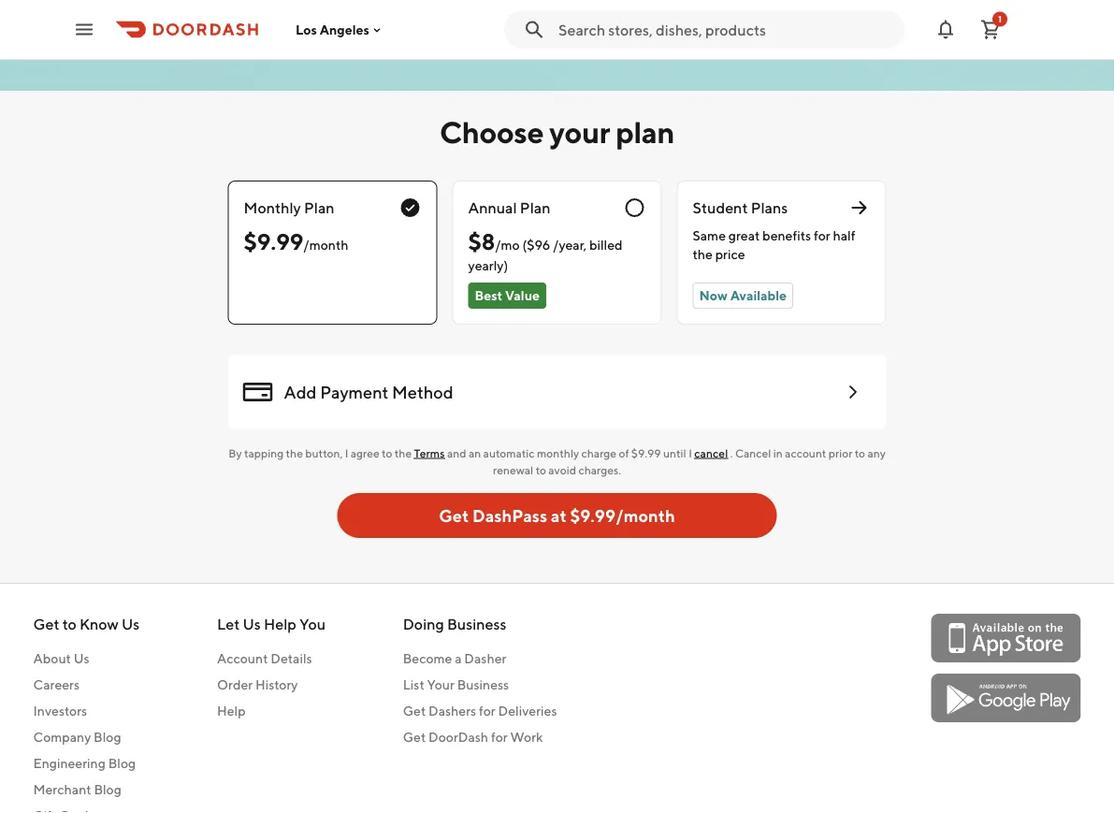 Task type: vqa. For each thing, say whether or not it's contained in the screenshot.
Terry
no



Task type: describe. For each thing, give the bounding box(es) containing it.
work
[[511, 730, 543, 745]]

renewal
[[493, 463, 534, 476]]

become a dasher
[[403, 651, 507, 666]]

yearly)
[[468, 258, 508, 273]]

merchant blog
[[33, 782, 122, 797]]

your
[[550, 114, 610, 149]]

become a dasher link
[[403, 650, 557, 668]]

cancel link
[[695, 446, 728, 460]]

1 i from the left
[[345, 446, 349, 460]]

best value
[[475, 288, 540, 303]]

become
[[403, 651, 452, 666]]

monthly
[[537, 446, 579, 460]]

/mo
[[495, 237, 520, 252]]

to left know
[[62, 615, 77, 633]]

now available
[[700, 288, 787, 303]]

doing
[[403, 615, 444, 633]]

add
[[284, 382, 317, 402]]

get doordash for work
[[403, 730, 543, 745]]

a
[[455, 651, 462, 666]]

angeles
[[320, 22, 370, 37]]

us for let us help you
[[243, 615, 261, 633]]

of
[[619, 446, 629, 460]]

order history
[[217, 677, 298, 693]]

company
[[33, 730, 91, 745]]

choose
[[440, 114, 544, 149]]

0 horizontal spatial the
[[286, 446, 303, 460]]

investors
[[33, 703, 87, 719]]

about us
[[33, 651, 89, 666]]

blog for company blog
[[94, 730, 121, 745]]

cancel
[[695, 446, 728, 460]]

1 items, open order cart image
[[980, 18, 1002, 41]]

benefits
[[763, 228, 812, 243]]

careers
[[33, 677, 80, 693]]

choose your plan
[[440, 114, 675, 149]]

button,
[[305, 446, 343, 460]]

los
[[296, 22, 317, 37]]

0 vertical spatial $9.99
[[244, 228, 304, 255]]

charges.
[[579, 463, 621, 476]]

student
[[693, 199, 748, 217]]

cancel
[[736, 446, 772, 460]]

in
[[774, 446, 783, 460]]

to left any
[[855, 446, 866, 460]]

same
[[693, 228, 726, 243]]

learn
[[33, 44, 68, 59]]

and
[[447, 446, 467, 460]]

half
[[833, 228, 856, 243]]

about us link
[[33, 650, 140, 668]]

get for get doordash for work
[[403, 730, 426, 745]]

agree
[[351, 446, 380, 460]]

monthly
[[244, 199, 301, 217]]

get dashpass at $9.99/month button
[[337, 493, 777, 538]]

account details
[[217, 651, 312, 666]]

payment
[[320, 382, 389, 402]]

method
[[392, 382, 454, 402]]

doordash
[[429, 730, 489, 745]]

automatic
[[483, 446, 535, 460]]

company blog
[[33, 730, 121, 745]]

. cancel in account prior to any renewal to avoid charges.
[[493, 446, 886, 476]]

Store search: begin typing to search for stores available on DoorDash text field
[[559, 19, 894, 40]]

get dashers for deliveries link
[[403, 702, 557, 721]]

get dashers for deliveries
[[403, 703, 557, 719]]

1 vertical spatial help
[[217, 703, 246, 719]]

investors link
[[33, 702, 140, 721]]

engineering blog link
[[33, 754, 140, 773]]

tapping
[[244, 446, 284, 460]]

same great benefits for half the price
[[693, 228, 856, 262]]

list
[[403, 677, 425, 693]]

best
[[475, 288, 503, 303]]

los angeles
[[296, 22, 370, 37]]

$8
[[468, 228, 495, 255]]

your
[[427, 677, 455, 693]]

plans
[[751, 199, 788, 217]]

get dashpass at $9.99/month
[[439, 505, 676, 526]]

at
[[551, 505, 567, 526]]

($96
[[523, 237, 551, 252]]

los angeles button
[[296, 22, 385, 37]]

engineering
[[33, 756, 106, 771]]

details
[[191, 44, 232, 59]]

about
[[105, 44, 141, 59]]

us for about us
[[74, 651, 89, 666]]

1 button
[[972, 11, 1010, 48]]

/year,
[[553, 237, 587, 252]]

avoid
[[549, 463, 577, 476]]

doing business
[[403, 615, 507, 633]]

more
[[71, 44, 102, 59]]



Task type: locate. For each thing, give the bounding box(es) containing it.
by
[[229, 446, 242, 460]]

about
[[33, 651, 71, 666]]

by tapping the button, i agree to the terms and an automatic monthly charge of $9.99 until i cancel
[[229, 446, 728, 460]]

$9.99 down monthly
[[244, 228, 304, 255]]

available
[[731, 288, 787, 303]]

for down list your business link
[[479, 703, 496, 719]]

get down list
[[403, 703, 426, 719]]

2 plan from the left
[[520, 199, 551, 217]]

business up become a dasher link
[[447, 615, 507, 633]]

to
[[382, 446, 393, 460], [855, 446, 866, 460], [536, 463, 547, 476], [62, 615, 77, 633]]

i
[[345, 446, 349, 460], [689, 446, 692, 460]]

plan
[[616, 114, 675, 149]]

i left agree
[[345, 446, 349, 460]]

list your business link
[[403, 676, 557, 694]]

price
[[716, 247, 746, 262]]

the left terms
[[395, 446, 412, 460]]

/month
[[304, 237, 349, 252]]

plan
[[304, 199, 335, 217], [520, 199, 551, 217]]

1 horizontal spatial us
[[122, 615, 140, 633]]

an
[[469, 446, 481, 460]]

for left work
[[491, 730, 508, 745]]

annual plan
[[468, 199, 551, 217]]

1 horizontal spatial plan
[[520, 199, 551, 217]]

0 horizontal spatial us
[[74, 651, 89, 666]]

learn more about benefit details
[[33, 44, 232, 59]]

value
[[506, 288, 540, 303]]

let
[[217, 615, 240, 633]]

get to know us
[[33, 615, 140, 633]]

billed
[[590, 237, 623, 252]]

know
[[79, 615, 119, 633]]

2 horizontal spatial us
[[243, 615, 261, 633]]

any
[[868, 446, 886, 460]]

the inside the same great benefits for half the price
[[693, 247, 713, 262]]

the down same
[[693, 247, 713, 262]]

.
[[731, 446, 733, 460]]

get inside 'link'
[[403, 703, 426, 719]]

account details link
[[217, 650, 326, 668]]

$9.99 /month
[[244, 228, 349, 255]]

get up about
[[33, 615, 59, 633]]

blog for engineering blog
[[108, 756, 136, 771]]

open menu image
[[73, 18, 95, 41]]

1 horizontal spatial $9.99
[[632, 446, 661, 460]]

account
[[217, 651, 268, 666]]

to right agree
[[382, 446, 393, 460]]

$9.99 right of
[[632, 446, 661, 460]]

us up careers link
[[74, 651, 89, 666]]

details
[[271, 651, 312, 666]]

for inside get dashers for deliveries 'link'
[[479, 703, 496, 719]]

plan for $8
[[520, 199, 551, 217]]

blog down company blog link
[[108, 756, 136, 771]]

history
[[255, 677, 298, 693]]

business down become a dasher link
[[457, 677, 509, 693]]

i right until
[[689, 446, 692, 460]]

1 horizontal spatial help
[[264, 615, 297, 633]]

to left avoid
[[536, 463, 547, 476]]

dashers
[[429, 703, 477, 719]]

plan up ($96
[[520, 199, 551, 217]]

get for get to know us
[[33, 615, 59, 633]]

0 vertical spatial for
[[814, 228, 831, 243]]

great
[[729, 228, 760, 243]]

plan up "/month" at the left of the page
[[304, 199, 335, 217]]

blog down investors link
[[94, 730, 121, 745]]

for inside get doordash for work link
[[491, 730, 508, 745]]

for for deliveries
[[479, 703, 496, 719]]

1 vertical spatial for
[[479, 703, 496, 719]]

1
[[999, 14, 1002, 24]]

0 horizontal spatial plan
[[304, 199, 335, 217]]

account
[[785, 446, 827, 460]]

get for get dashpass at $9.99/month
[[439, 505, 469, 526]]

0 vertical spatial blog
[[94, 730, 121, 745]]

1 plan from the left
[[304, 199, 335, 217]]

get left dashpass
[[439, 505, 469, 526]]

us right let
[[243, 615, 261, 633]]

help left you
[[264, 615, 297, 633]]

careers link
[[33, 676, 140, 694]]

1 horizontal spatial the
[[395, 446, 412, 460]]

0 vertical spatial business
[[447, 615, 507, 633]]

1 vertical spatial business
[[457, 677, 509, 693]]

deliveries
[[498, 703, 557, 719]]

annual
[[468, 199, 517, 217]]

get left doordash
[[403, 730, 426, 745]]

order history link
[[217, 676, 326, 694]]

0 horizontal spatial i
[[345, 446, 349, 460]]

$9.99/month
[[570, 505, 676, 526]]

2 horizontal spatial the
[[693, 247, 713, 262]]

1 vertical spatial blog
[[108, 756, 136, 771]]

order
[[217, 677, 253, 693]]

until
[[664, 446, 687, 460]]

plan for $9.99
[[304, 199, 335, 217]]

charge
[[582, 446, 617, 460]]

terms link
[[414, 446, 445, 460]]

0 horizontal spatial $9.99
[[244, 228, 304, 255]]

for for work
[[491, 730, 508, 745]]

student plans
[[693, 199, 788, 217]]

dasher
[[465, 651, 507, 666]]

the
[[693, 247, 713, 262], [286, 446, 303, 460], [395, 446, 412, 460]]

now
[[700, 288, 728, 303]]

blog
[[94, 730, 121, 745], [108, 756, 136, 771], [94, 782, 122, 797]]

0 vertical spatial help
[[264, 615, 297, 633]]

merchant blog link
[[33, 781, 140, 799]]

notification bell image
[[935, 18, 957, 41]]

blog for merchant blog
[[94, 782, 122, 797]]

dashpass
[[473, 505, 548, 526]]

list your business
[[403, 677, 509, 693]]

prior
[[829, 446, 853, 460]]

help down order on the left of the page
[[217, 703, 246, 719]]

add payment method
[[284, 382, 454, 402]]

us
[[122, 615, 140, 633], [243, 615, 261, 633], [74, 651, 89, 666]]

2 vertical spatial blog
[[94, 782, 122, 797]]

the left button,
[[286, 446, 303, 460]]

0 horizontal spatial help
[[217, 703, 246, 719]]

blog down engineering blog link
[[94, 782, 122, 797]]

2 vertical spatial for
[[491, 730, 508, 745]]

for left half
[[814, 228, 831, 243]]

for inside the same great benefits for half the price
[[814, 228, 831, 243]]

us right know
[[122, 615, 140, 633]]

get for get dashers for deliveries
[[403, 703, 426, 719]]

1 horizontal spatial i
[[689, 446, 692, 460]]

get doordash for work link
[[403, 728, 557, 747]]

$9.99
[[244, 228, 304, 255], [632, 446, 661, 460]]

1 vertical spatial $9.99
[[632, 446, 661, 460]]

2 i from the left
[[689, 446, 692, 460]]

get inside button
[[439, 505, 469, 526]]

help
[[264, 615, 297, 633], [217, 703, 246, 719]]

help link
[[217, 702, 326, 721]]

terms
[[414, 446, 445, 460]]



